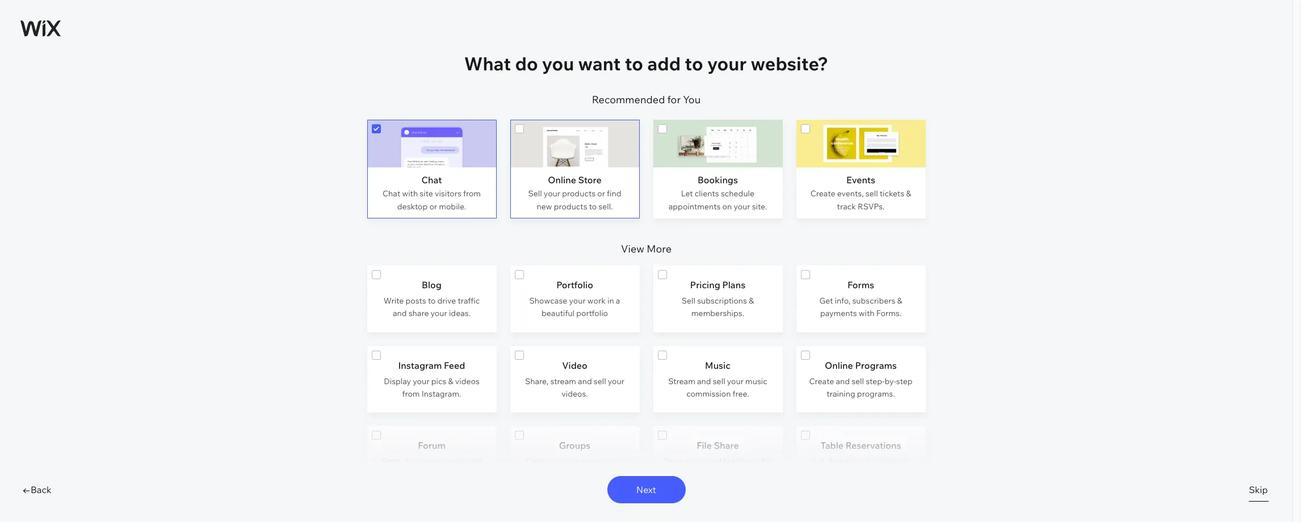 Task type: locate. For each thing, give the bounding box(es) containing it.
2 horizontal spatial a
[[873, 457, 877, 467]]

1 horizontal spatial on
[[899, 457, 909, 467]]

0 horizontal spatial a
[[616, 296, 620, 306]]

visitors
[[435, 189, 462, 199]]

active
[[552, 457, 574, 467]]

from
[[463, 189, 481, 199], [402, 389, 420, 399]]

0 vertical spatial site.
[[752, 201, 767, 212]]

let
[[681, 189, 693, 199], [813, 457, 825, 467]]

0 horizontal spatial or
[[430, 201, 437, 212]]

0 vertical spatial sell
[[528, 189, 542, 199]]

a inside the table reservations let diners book a table on your site.
[[873, 457, 877, 467]]

forms list item
[[796, 266, 926, 333]]

forms
[[848, 279, 875, 291]]

1 horizontal spatial sell
[[682, 296, 696, 306]]

diners
[[827, 457, 850, 467]]

list item down the next button
[[582, 507, 711, 522]]

and inside forum start discussions and build community.
[[447, 457, 461, 467]]

video
[[562, 360, 588, 371]]

0 horizontal spatial site
[[420, 189, 433, 199]]

to left add on the top of page
[[625, 52, 643, 75]]

online up training
[[825, 360, 853, 371]]

0 horizontal spatial list item
[[443, 512, 452, 521]]

a right in
[[616, 296, 620, 306]]

sell.
[[599, 201, 613, 212]]

commission
[[687, 389, 731, 399]]

site down active
[[564, 469, 577, 480]]

by-
[[885, 376, 897, 386]]

posts
[[406, 296, 426, 306]]

1 vertical spatial let
[[813, 457, 825, 467]]

feed
[[444, 360, 465, 371]]

1 horizontal spatial from
[[463, 189, 481, 199]]

list item
[[582, 507, 711, 522], [443, 512, 452, 521], [729, 512, 738, 521]]

create left active
[[526, 457, 550, 467]]

next button
[[607, 476, 686, 504]]

1 vertical spatial for
[[762, 457, 772, 467]]

list item down members on the right of page
[[729, 512, 738, 521]]

music list item
[[653, 346, 783, 413]]

create inside groups create active communities for your site members.
[[526, 457, 550, 467]]

subscriptions
[[697, 296, 747, 306]]

0 vertical spatial list
[[360, 113, 933, 226]]

a
[[616, 296, 620, 306], [690, 457, 695, 467], [873, 457, 877, 467]]

on down schedule
[[723, 201, 732, 212]]

1 vertical spatial on
[[899, 457, 909, 467]]

and inside online programs create and sell step-by-step training programs.
[[836, 376, 850, 386]]

a inside portfolio showcase your work in a beautiful portfolio
[[616, 296, 620, 306]]

sell inside 'music stream and sell your music commission free.'
[[713, 376, 725, 386]]

sell up "new"
[[528, 189, 542, 199]]

1 vertical spatial or
[[430, 201, 437, 212]]

let up appointments
[[681, 189, 693, 199]]

1 vertical spatial online
[[825, 360, 853, 371]]

site. down schedule
[[752, 201, 767, 212]]

online for online store
[[548, 174, 576, 185]]

or left mobile.
[[430, 201, 437, 212]]

blog list item
[[367, 266, 497, 333]]

desktop
[[397, 201, 428, 212]]

online inside online store sell your products or find new products to sell.
[[548, 174, 576, 185]]

forum start discussions and build community.
[[382, 440, 482, 480]]

instagram.
[[422, 389, 461, 399]]

for inside file share create a shared file library for site members
[[762, 457, 772, 467]]

0 vertical spatial products
[[562, 189, 596, 199]]

site. down the book
[[863, 469, 878, 480]]

sell right stream
[[594, 376, 606, 386]]

1 horizontal spatial chat
[[422, 174, 442, 185]]

recommended for you
[[592, 93, 701, 106]]

site
[[420, 189, 433, 199], [564, 469, 577, 480], [693, 469, 706, 480]]

1 vertical spatial chat
[[383, 189, 400, 199]]

site down shared
[[693, 469, 706, 480]]

and inside blog write posts to drive traffic and share your ideas.
[[393, 309, 407, 319]]

on inside the table reservations let diners book a table on your site.
[[899, 457, 909, 467]]

0 horizontal spatial chat
[[383, 189, 400, 199]]

sell inside pricing plans sell subscriptions & memberships.
[[682, 296, 696, 306]]

with
[[402, 189, 418, 199], [859, 309, 875, 319]]

wix image
[[20, 20, 61, 36], [20, 20, 61, 36]]

with down 'subscribers' at right
[[859, 309, 875, 319]]

1 horizontal spatial site.
[[863, 469, 878, 480]]

1 horizontal spatial let
[[813, 457, 825, 467]]

more
[[647, 243, 672, 256]]

let left diners
[[813, 457, 825, 467]]

0 vertical spatial online
[[548, 174, 576, 185]]

on
[[723, 201, 732, 212], [899, 457, 909, 467]]

sell down music
[[713, 376, 725, 386]]

to left sell.
[[589, 201, 597, 212]]

0 horizontal spatial let
[[681, 189, 693, 199]]

2 horizontal spatial site
[[693, 469, 706, 480]]

products
[[562, 189, 596, 199], [554, 201, 587, 212]]

0 vertical spatial let
[[681, 189, 693, 199]]

a for portfolio
[[616, 296, 620, 306]]

do
[[515, 52, 538, 75]]

chat
[[422, 174, 442, 185], [383, 189, 400, 199]]

and down the write
[[393, 309, 407, 319]]

reservations
[[846, 440, 902, 452]]

←back button
[[14, 478, 104, 502]]

site. inside bookings let clients schedule appointments on your site.
[[752, 201, 767, 212]]

create left shared
[[664, 457, 689, 467]]

for inside groups create active communities for your site members.
[[533, 469, 544, 480]]

forms.
[[877, 309, 902, 319]]

and
[[393, 309, 407, 319], [578, 376, 592, 386], [697, 376, 711, 386], [836, 376, 850, 386], [447, 457, 461, 467]]

online programs list item
[[796, 346, 926, 413]]

from down "display"
[[402, 389, 420, 399]]

2 list from the top
[[360, 259, 933, 522]]

create
[[811, 189, 836, 199], [809, 376, 834, 386], [526, 457, 550, 467], [664, 457, 689, 467]]

online programs create and sell step-by-step training programs.
[[809, 360, 913, 399]]

bookings let clients schedule appointments on your site.
[[669, 174, 767, 212]]

portfolio
[[576, 309, 608, 319]]

to
[[625, 52, 643, 75], [685, 52, 703, 75], [589, 201, 597, 212], [428, 296, 436, 306]]

1 vertical spatial site.
[[863, 469, 878, 480]]

and left build
[[447, 457, 461, 467]]

sell for online
[[528, 189, 542, 199]]

step-
[[866, 376, 885, 386]]

to inside online store sell your products or find new products to sell.
[[589, 201, 597, 212]]

2 vertical spatial for
[[533, 469, 544, 480]]

file share create a shared file library for site members
[[664, 440, 772, 480]]

and up the videos.
[[578, 376, 592, 386]]

portfolio
[[557, 279, 593, 291]]

and up training
[[836, 376, 850, 386]]

0 vertical spatial with
[[402, 189, 418, 199]]

on right table
[[899, 457, 909, 467]]

create left 'events,'
[[811, 189, 836, 199]]

1 horizontal spatial with
[[859, 309, 875, 319]]

site inside the 'chat chat with site visitors from desktop or mobile.'
[[420, 189, 433, 199]]

mobile.
[[439, 201, 466, 212]]

1 horizontal spatial a
[[690, 457, 695, 467]]

0 vertical spatial on
[[723, 201, 732, 212]]

and up commission
[[697, 376, 711, 386]]

1 vertical spatial from
[[402, 389, 420, 399]]

from up mobile.
[[463, 189, 481, 199]]

videos
[[455, 376, 480, 386]]

chat up desktop
[[383, 189, 400, 199]]

sell inside events create events, sell tickets & track rsvps.
[[866, 189, 878, 199]]

list
[[360, 113, 933, 226], [360, 259, 933, 522]]

0 vertical spatial from
[[463, 189, 481, 199]]

or left find
[[597, 189, 605, 199]]

online store list item
[[510, 120, 640, 219]]

your inside video share, stream and sell your videos.
[[608, 376, 625, 386]]

& right pics
[[448, 376, 453, 386]]

music
[[705, 360, 731, 371]]

1 list from the top
[[360, 113, 933, 226]]

site inside file share create a shared file library for site members
[[693, 469, 706, 480]]

0 vertical spatial for
[[668, 93, 681, 106]]

drive
[[438, 296, 456, 306]]

sell up rsvps.
[[866, 189, 878, 199]]

discussions
[[402, 457, 445, 467]]

0 horizontal spatial online
[[548, 174, 576, 185]]

for
[[668, 93, 681, 106], [762, 457, 772, 467], [533, 469, 544, 480]]

0 horizontal spatial sell
[[528, 189, 542, 199]]

sell inside online store sell your products or find new products to sell.
[[528, 189, 542, 199]]

display
[[384, 376, 411, 386]]

to left drive
[[428, 296, 436, 306]]

blog
[[422, 279, 442, 291]]

table
[[879, 457, 898, 467]]

portfolio showcase your work in a beautiful portfolio
[[530, 279, 620, 319]]

1 vertical spatial with
[[859, 309, 875, 319]]

online inside online programs create and sell step-by-step training programs.
[[825, 360, 853, 371]]

site up desktop
[[420, 189, 433, 199]]

& inside pricing plans sell subscriptions & memberships.
[[749, 296, 754, 306]]

1 horizontal spatial or
[[597, 189, 605, 199]]

get
[[820, 296, 833, 306]]

products down store
[[562, 189, 596, 199]]

showcase
[[530, 296, 567, 306]]

and for online programs
[[836, 376, 850, 386]]

1 vertical spatial list
[[360, 259, 933, 522]]

groups create active communities for your site members.
[[526, 440, 624, 480]]

list containing chat
[[360, 113, 933, 226]]

file
[[724, 457, 735, 467]]

&
[[906, 189, 912, 199], [749, 296, 754, 306], [897, 296, 903, 306], [448, 376, 453, 386]]

groups
[[559, 440, 591, 452]]

0 horizontal spatial with
[[402, 189, 418, 199]]

0 vertical spatial or
[[597, 189, 605, 199]]

sell
[[528, 189, 542, 199], [682, 296, 696, 306]]

1 vertical spatial sell
[[682, 296, 696, 306]]

a left shared
[[690, 457, 695, 467]]

rsvps.
[[858, 201, 885, 212]]

1 horizontal spatial online
[[825, 360, 853, 371]]

sell left the step-
[[852, 376, 864, 386]]

1 horizontal spatial site
[[564, 469, 577, 480]]

and inside video share, stream and sell your videos.
[[578, 376, 592, 386]]

pricing plans list item
[[653, 266, 783, 333]]

0 vertical spatial chat
[[422, 174, 442, 185]]

& up "forms."
[[897, 296, 903, 306]]

create inside events create events, sell tickets & track rsvps.
[[811, 189, 836, 199]]

write
[[384, 296, 404, 306]]

community.
[[410, 469, 453, 480]]

list item down community.
[[443, 512, 452, 521]]

a for table
[[873, 457, 877, 467]]

with up desktop
[[402, 189, 418, 199]]

your inside portfolio showcase your work in a beautiful portfolio
[[569, 296, 586, 306]]

& right subscriptions at the right bottom of the page
[[749, 296, 754, 306]]

with inside forms get info, subscribers & payments with forms.
[[859, 309, 875, 319]]

file share list item
[[653, 427, 783, 493]]

schedule
[[721, 189, 755, 199]]

0 horizontal spatial for
[[533, 469, 544, 480]]

want
[[578, 52, 621, 75]]

& right tickets
[[906, 189, 912, 199]]

or
[[597, 189, 605, 199], [430, 201, 437, 212]]

online left store
[[548, 174, 576, 185]]

0 horizontal spatial from
[[402, 389, 420, 399]]

0 horizontal spatial on
[[723, 201, 732, 212]]

your inside 'music stream and sell your music commission free.'
[[727, 376, 744, 386]]

products right "new"
[[554, 201, 587, 212]]

free.
[[733, 389, 749, 399]]

2 horizontal spatial for
[[762, 457, 772, 467]]

sell down 'pricing' on the bottom of page
[[682, 296, 696, 306]]

create inside online programs create and sell step-by-step training programs.
[[809, 376, 834, 386]]

instagram
[[398, 360, 442, 371]]

your inside online store sell your products or find new products to sell.
[[544, 189, 560, 199]]

& inside forms get info, subscribers & payments with forms.
[[897, 296, 903, 306]]

chat up visitors
[[422, 174, 442, 185]]

music
[[746, 376, 768, 386]]

a right the book
[[873, 457, 877, 467]]

create up training
[[809, 376, 834, 386]]

0 horizontal spatial site.
[[752, 201, 767, 212]]



Task type: describe. For each thing, give the bounding box(es) containing it.
tickets
[[880, 189, 905, 199]]

or inside the 'chat chat with site visitors from desktop or mobile.'
[[430, 201, 437, 212]]

bookings list item
[[653, 120, 783, 219]]

book
[[852, 457, 871, 467]]

table reservations list item
[[796, 427, 926, 493]]

in
[[608, 296, 614, 306]]

events create events, sell tickets & track rsvps.
[[811, 174, 912, 212]]

website?
[[751, 52, 829, 75]]

pics
[[431, 376, 446, 386]]

from inside instagram feed display your pics & videos from instagram.
[[402, 389, 420, 399]]

view
[[621, 243, 645, 256]]

events
[[847, 174, 876, 185]]

programs
[[855, 360, 897, 371]]

video share, stream and sell your videos.
[[525, 360, 625, 399]]

library
[[737, 457, 760, 467]]

shared
[[696, 457, 722, 467]]

stream
[[668, 376, 695, 386]]

table reservations let diners book a table on your site.
[[813, 440, 909, 480]]

stream
[[550, 376, 576, 386]]

to right add on the top of page
[[685, 52, 703, 75]]

and for video
[[578, 376, 592, 386]]

video list item
[[510, 346, 640, 413]]

site inside groups create active communities for your site members.
[[564, 469, 577, 480]]

store
[[578, 174, 602, 185]]

create inside file share create a shared file library for site members
[[664, 457, 689, 467]]

clients
[[695, 189, 719, 199]]

new
[[537, 201, 552, 212]]

share
[[714, 440, 739, 452]]

start
[[382, 457, 401, 467]]

list containing blog
[[360, 259, 933, 522]]

a inside file share create a shared file library for site members
[[690, 457, 695, 467]]

payments
[[820, 309, 857, 319]]

you
[[542, 52, 574, 75]]

skip
[[1249, 484, 1268, 495]]

music stream and sell your music commission free.
[[668, 360, 768, 399]]

members
[[708, 469, 743, 480]]

& inside events create events, sell tickets & track rsvps.
[[906, 189, 912, 199]]

to inside blog write posts to drive traffic and share your ideas.
[[428, 296, 436, 306]]

on inside bookings let clients schedule appointments on your site.
[[723, 201, 732, 212]]

your inside bookings let clients schedule appointments on your site.
[[734, 201, 750, 212]]

next
[[637, 484, 656, 496]]

memberships.
[[692, 309, 744, 319]]

portfolio list item
[[510, 266, 640, 333]]

let inside bookings let clients schedule appointments on your site.
[[681, 189, 693, 199]]

what
[[464, 52, 511, 75]]

and inside 'music stream and sell your music commission free.'
[[697, 376, 711, 386]]

←back
[[22, 484, 51, 496]]

sell inside online programs create and sell step-by-step training programs.
[[852, 376, 864, 386]]

traffic
[[458, 296, 480, 306]]

step
[[896, 376, 913, 386]]

chat chat with site visitors from desktop or mobile.
[[383, 174, 481, 212]]

1 vertical spatial products
[[554, 201, 587, 212]]

members.
[[579, 469, 616, 480]]

and for forum
[[447, 457, 461, 467]]

let inside the table reservations let diners book a table on your site.
[[813, 457, 825, 467]]

file
[[697, 440, 712, 452]]

videos.
[[562, 389, 588, 399]]

groups list item
[[510, 427, 640, 493]]

& inside instagram feed display your pics & videos from instagram.
[[448, 376, 453, 386]]

training
[[827, 389, 856, 399]]

your inside blog write posts to drive traffic and share your ideas.
[[431, 309, 447, 319]]

info,
[[835, 296, 851, 306]]

recommended
[[592, 93, 665, 106]]

sell inside video share, stream and sell your videos.
[[594, 376, 606, 386]]

what do you want to add to your website?
[[464, 52, 829, 75]]

instagram feed list item
[[367, 346, 497, 413]]

communities
[[576, 457, 624, 467]]

subscribers
[[853, 296, 896, 306]]

table
[[821, 440, 844, 452]]

1 horizontal spatial list item
[[582, 507, 711, 522]]

share,
[[525, 376, 549, 386]]

plans
[[723, 279, 746, 291]]

events,
[[837, 189, 864, 199]]

add
[[647, 52, 681, 75]]

with inside the 'chat chat with site visitors from desktop or mobile.'
[[402, 189, 418, 199]]

events list item
[[796, 120, 926, 219]]

2 horizontal spatial list item
[[729, 512, 738, 521]]

pricing plans sell subscriptions & memberships.
[[682, 279, 754, 319]]

bookings
[[698, 174, 738, 185]]

instagram feed display your pics & videos from instagram.
[[384, 360, 480, 399]]

from inside the 'chat chat with site visitors from desktop or mobile.'
[[463, 189, 481, 199]]

find
[[607, 189, 622, 199]]

blog write posts to drive traffic and share your ideas.
[[384, 279, 480, 319]]

forum list item
[[367, 427, 497, 493]]

share
[[409, 309, 429, 319]]

your inside the table reservations let diners book a table on your site.
[[844, 469, 861, 480]]

chat list item
[[367, 120, 497, 219]]

view more
[[621, 243, 672, 256]]

sell for pricing
[[682, 296, 696, 306]]

site. inside the table reservations let diners book a table on your site.
[[863, 469, 878, 480]]

beautiful
[[542, 309, 575, 319]]

appointments
[[669, 201, 721, 212]]

online for online programs
[[825, 360, 853, 371]]

1 horizontal spatial for
[[668, 93, 681, 106]]

programs.
[[857, 389, 895, 399]]

you
[[683, 93, 701, 106]]

or inside online store sell your products or find new products to sell.
[[597, 189, 605, 199]]

skip button
[[1249, 478, 1269, 502]]

online store sell your products or find new products to sell.
[[528, 174, 622, 212]]

your inside groups create active communities for your site members.
[[546, 469, 562, 480]]

your inside instagram feed display your pics & videos from instagram.
[[413, 376, 430, 386]]

forum
[[418, 440, 446, 452]]

pricing
[[690, 279, 720, 291]]



Task type: vqa. For each thing, say whether or not it's contained in the screenshot.
EVENTS "list item"
yes



